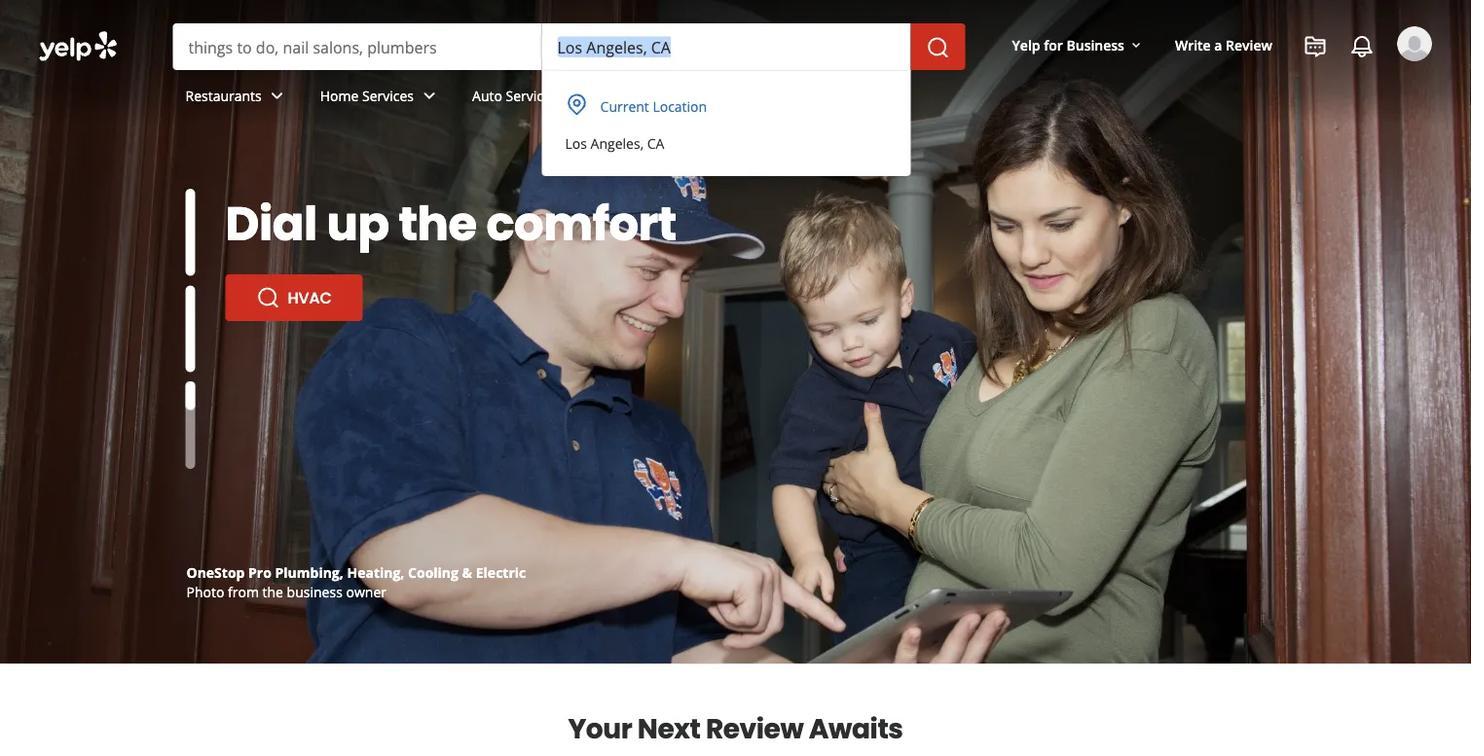 Task type: describe. For each thing, give the bounding box(es) containing it.
none search field containing yelp for business
[[0, 0, 1471, 207]]

restaurants link
[[170, 70, 305, 127]]

up
[[327, 191, 389, 257]]

your
[[568, 710, 632, 748]]

awaits
[[809, 710, 903, 748]]

comfort
[[486, 191, 677, 257]]

auto services link
[[457, 70, 600, 127]]

review for next
[[706, 710, 804, 748]]

services for home services
[[362, 86, 414, 105]]

location
[[653, 97, 707, 115]]

yelp for business button
[[1005, 27, 1152, 62]]

hvac
[[288, 287, 332, 309]]

business
[[287, 583, 343, 601]]

1 horizontal spatial the
[[399, 191, 477, 257]]

pro
[[248, 563, 272, 582]]

ca
[[647, 134, 665, 152]]

heating,
[[347, 563, 405, 582]]

yelp for business
[[1012, 36, 1125, 54]]

business categories element
[[170, 70, 1433, 127]]

user actions element
[[997, 24, 1460, 144]]

24 chevron down v2 image for auto services
[[561, 84, 585, 108]]

next
[[638, 710, 701, 748]]

none search field inside explore banner section banner
[[173, 23, 970, 70]]

Near text field
[[558, 36, 896, 57]]

auto
[[472, 86, 502, 105]]

Find text field
[[188, 36, 526, 57]]

write
[[1175, 36, 1211, 54]]

explore banner section banner
[[0, 0, 1471, 664]]

24 marker v2 image
[[565, 93, 589, 116]]

2 select slide image from the top
[[186, 286, 195, 373]]

electric
[[476, 563, 526, 582]]

write a review link
[[1168, 27, 1281, 62]]

current
[[600, 97, 649, 115]]

1 select slide image from the top
[[186, 189, 195, 276]]

bob b. image
[[1397, 26, 1433, 61]]

review for a
[[1226, 36, 1273, 54]]

auto services
[[472, 86, 558, 105]]

business
[[1067, 36, 1125, 54]]

none field find
[[188, 36, 526, 57]]

write a review
[[1175, 36, 1273, 54]]

home services link
[[305, 70, 457, 127]]

24 chevron down v2 image for restaurants
[[266, 84, 289, 108]]

cooling
[[408, 563, 459, 582]]

more link
[[600, 70, 693, 127]]

angeles,
[[591, 134, 644, 152]]

a
[[1215, 36, 1223, 54]]

services for auto services
[[506, 86, 558, 105]]



Task type: locate. For each thing, give the bounding box(es) containing it.
0 vertical spatial review
[[1226, 36, 1273, 54]]

los angeles, ca
[[565, 134, 665, 152]]

review
[[1226, 36, 1273, 54], [706, 710, 804, 748]]

0 horizontal spatial review
[[706, 710, 804, 748]]

None search field
[[173, 23, 970, 70]]

hvac link
[[225, 275, 363, 321]]

onestop pro plumbing, heating, cooling & electric link
[[186, 563, 526, 582]]

24 chevron down v2 image right more at the left of page
[[654, 84, 677, 108]]

0 horizontal spatial services
[[362, 86, 414, 105]]

your next review awaits
[[568, 710, 903, 748]]

notifications image
[[1351, 35, 1374, 58]]

24 chevron down v2 image up los
[[561, 84, 585, 108]]

24 search v2 image
[[257, 286, 280, 310]]

  text field
[[558, 36, 896, 57]]

2 24 chevron down v2 image from the left
[[561, 84, 585, 108]]

1 24 chevron down v2 image from the left
[[266, 84, 289, 108]]

1 horizontal spatial services
[[506, 86, 558, 105]]

the down pro
[[263, 583, 283, 601]]

dial
[[225, 191, 317, 257]]

1 horizontal spatial 24 chevron down v2 image
[[561, 84, 585, 108]]

projects image
[[1304, 35, 1327, 58]]

16 chevron down v2 image
[[1129, 38, 1144, 53]]

0 vertical spatial select slide image
[[186, 189, 195, 276]]

services
[[362, 86, 414, 105], [506, 86, 558, 105]]

24 chevron down v2 image
[[418, 84, 441, 108], [654, 84, 677, 108]]

more
[[616, 86, 650, 105]]

the
[[399, 191, 477, 257], [263, 583, 283, 601]]

the inside onestop pro plumbing, heating, cooling & electric photo from the business owner
[[263, 583, 283, 601]]

review inside user actions "element"
[[1226, 36, 1273, 54]]

services right home
[[362, 86, 414, 105]]

2 services from the left
[[506, 86, 558, 105]]

1 vertical spatial review
[[706, 710, 804, 748]]

0 horizontal spatial 24 chevron down v2 image
[[418, 84, 441, 108]]

24 chevron down v2 image right restaurants
[[266, 84, 289, 108]]

review right a
[[1226, 36, 1273, 54]]

select slide image left 24 search v2 icon
[[186, 286, 195, 373]]

24 chevron down v2 image left auto
[[418, 84, 441, 108]]

yelp
[[1012, 36, 1041, 54]]

None search field
[[0, 0, 1471, 207]]

select slide image left dial
[[186, 189, 195, 276]]

24 chevron down v2 image for more
[[654, 84, 677, 108]]

search image
[[927, 36, 950, 59]]

0 horizontal spatial the
[[263, 583, 283, 601]]

1 services from the left
[[362, 86, 414, 105]]

1 vertical spatial the
[[263, 583, 283, 601]]

0 vertical spatial the
[[399, 191, 477, 257]]

1 24 chevron down v2 image from the left
[[418, 84, 441, 108]]

dial up the comfort
[[225, 191, 677, 257]]

services right auto
[[506, 86, 558, 105]]

1 vertical spatial select slide image
[[186, 286, 195, 373]]

current location link
[[554, 87, 899, 126]]

los
[[565, 134, 587, 152]]

24 chevron down v2 image inside auto services link
[[561, 84, 585, 108]]

for
[[1044, 36, 1063, 54]]

onestop
[[186, 563, 245, 582]]

owner
[[346, 583, 387, 601]]

photo
[[186, 583, 224, 601]]

los angeles, ca link
[[554, 126, 896, 161]]

onestop pro plumbing, heating, cooling & electric photo from the business owner
[[186, 563, 526, 601]]

1 horizontal spatial 24 chevron down v2 image
[[654, 84, 677, 108]]

None field
[[188, 36, 526, 57], [558, 36, 896, 57], [558, 36, 896, 57]]

home
[[320, 86, 359, 105]]

current location
[[600, 97, 707, 115]]

&
[[462, 563, 472, 582]]

24 chevron down v2 image
[[266, 84, 289, 108], [561, 84, 585, 108]]

24 chevron down v2 image inside "home services" link
[[418, 84, 441, 108]]

review right the next
[[706, 710, 804, 748]]

the right up
[[399, 191, 477, 257]]

restaurants
[[186, 86, 262, 105]]

24 chevron down v2 image inside more link
[[654, 84, 677, 108]]

select slide image
[[186, 189, 195, 276], [186, 286, 195, 373]]

24 chevron down v2 image inside restaurants link
[[266, 84, 289, 108]]

2 24 chevron down v2 image from the left
[[654, 84, 677, 108]]

from
[[228, 583, 259, 601]]

24 chevron down v2 image for home services
[[418, 84, 441, 108]]

plumbing,
[[275, 563, 344, 582]]

1 horizontal spatial review
[[1226, 36, 1273, 54]]

0 horizontal spatial 24 chevron down v2 image
[[266, 84, 289, 108]]

home services
[[320, 86, 414, 105]]



Task type: vqa. For each thing, say whether or not it's contained in the screenshot.
Owner
yes



